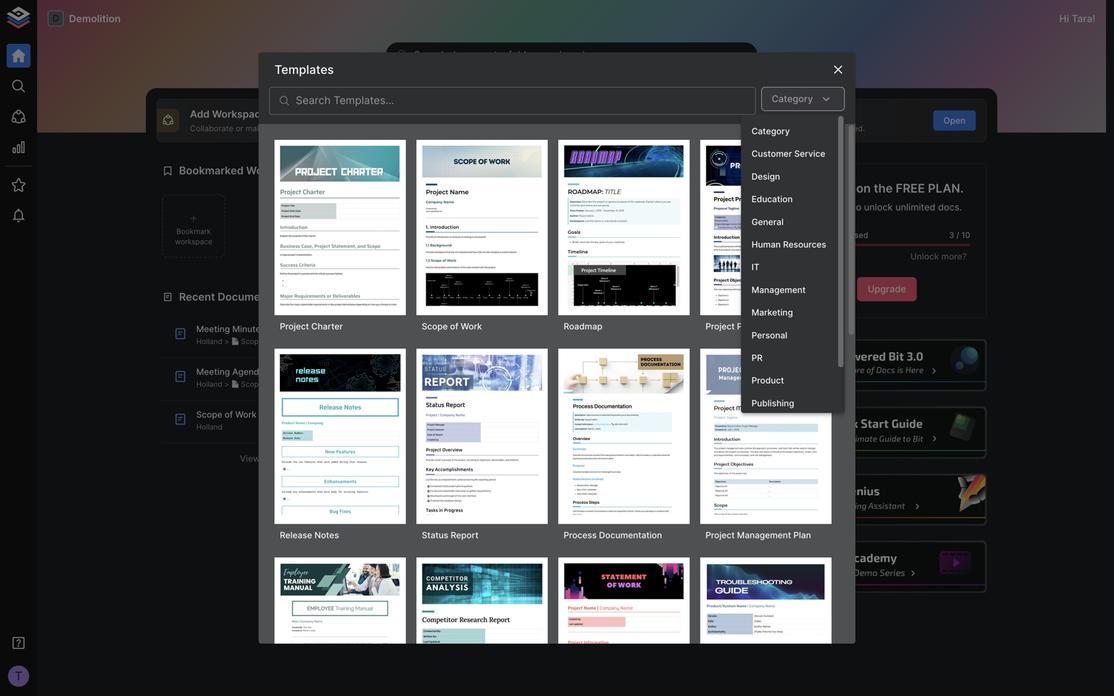 Task type: locate. For each thing, give the bounding box(es) containing it.
. up 03:34 pm tara s created holland workspace
[[439, 457, 442, 467]]

created left holland link
[[428, 489, 457, 499]]

of down meeting agenda holland > 📄 scope of work
[[225, 410, 233, 420]]

tara for holland
[[401, 489, 418, 499]]

1 vertical spatial workspace
[[389, 291, 447, 304]]

and
[[544, 49, 562, 61], [803, 124, 817, 133]]

> up scope of work holland
[[225, 380, 229, 389]]

of up 03:34 pm tara s created holland workspace
[[485, 446, 493, 455]]

hi tara !
[[1060, 13, 1096, 25]]

agenda down meeting minutes 03.2024 holland > 📄 scope of work
[[232, 367, 264, 377]]

subpage down tara s created
[[437, 414, 469, 424]]

s for scope
[[420, 446, 425, 455]]

status
[[422, 531, 449, 541]]

meeting agenda holland > 📄 scope of work
[[196, 367, 292, 389]]

bookmarked
[[179, 164, 244, 177]]

management up marketing
[[752, 285, 806, 295]]

bookmark workspace button
[[162, 194, 226, 258]]

0 horizontal spatial minutes
[[232, 324, 265, 334]]

3 s from the top
[[420, 446, 425, 455]]

1 vertical spatial and
[[803, 124, 817, 133]]

proposal
[[737, 322, 774, 332]]

meeting
[[196, 324, 230, 334], [459, 360, 490, 369], [196, 367, 230, 377], [459, 403, 490, 412]]

s down 03:34
[[420, 489, 425, 499]]

0 horizontal spatial 03.2024
[[268, 324, 303, 334]]

project proposal image
[[706, 145, 827, 306]]

release notes image
[[280, 354, 401, 515]]

holland up scope of work holland
[[196, 380, 223, 389]]

activities
[[450, 291, 498, 304]]

upgrade inside button
[[868, 284, 907, 295]]

work down project charter
[[274, 337, 292, 346]]

work inside the templates dialog
[[461, 322, 482, 332]]

work up 03:34 pm tara s created holland workspace
[[495, 446, 515, 455]]

pm inside 03:34 pm tara s created holland workspace
[[424, 479, 435, 487]]

recent
[[179, 291, 215, 304]]

workspace down bookmark
[[175, 238, 213, 246]]

category button up "customer service"
[[741, 120, 837, 143]]

s inside 03:35 pm tara s created scope of work document .
[[420, 446, 425, 455]]

1 horizontal spatial agenda
[[492, 360, 522, 369]]

scope up meeting agenda holland > 📄 scope of work
[[241, 337, 263, 346]]

minutes down "meeting agenda" link
[[492, 403, 523, 412]]

1 horizontal spatial .
[[439, 457, 442, 467]]

03.2024 down tara s created
[[401, 414, 434, 424]]

subpage
[[401, 371, 434, 380], [437, 414, 469, 424]]

1 > from the top
[[225, 337, 229, 346]]

upgrade down unlock more? button
[[868, 284, 907, 295]]

1 horizontal spatial subpage
[[437, 414, 469, 424]]

0 horizontal spatial upgrade
[[812, 202, 850, 213]]

meeting inside meeting minutes 03.2024 holland > 📄 scope of work
[[196, 324, 230, 334]]

workspace inside 03:34 pm tara s created holland workspace
[[490, 489, 531, 499]]

0 horizontal spatial or
[[236, 124, 244, 133]]

pm for holland
[[424, 479, 435, 487]]

open button
[[934, 110, 976, 131]]

workspace right holland link
[[490, 489, 531, 499]]

s up document
[[420, 446, 425, 455]]

holland inside meeting minutes 03.2024 holland > 📄 scope of work
[[196, 337, 223, 346]]

of inside meeting agenda holland > 📄 scope of work
[[265, 380, 272, 389]]

holland down recent
[[196, 337, 223, 346]]

0 vertical spatial and
[[544, 49, 562, 61]]

03.2024 inside meeting minutes 03.2024
[[401, 414, 434, 424]]

meeting inside meeting minutes 03.2024
[[459, 403, 490, 412]]

project proposal
[[706, 322, 774, 332]]

2 or from the left
[[559, 124, 567, 133]]

t
[[15, 669, 22, 684]]

0 horizontal spatial and
[[544, 49, 562, 61]]

upgrade
[[812, 202, 850, 213], [868, 284, 907, 295]]

created inside 03:35 pm tara s created scope of work document .
[[428, 446, 457, 455]]

0 horizontal spatial workspace
[[175, 238, 213, 246]]

0 vertical spatial >
[[225, 337, 229, 346]]

upgrade down you on the right top
[[812, 202, 850, 213]]

faster
[[778, 124, 800, 133]]

meeting up subpage .
[[459, 403, 490, 412]]

pm
[[424, 349, 435, 358], [424, 393, 435, 401], [424, 436, 435, 444], [424, 479, 435, 487]]

minutes inside meeting minutes 03.2024
[[492, 403, 523, 412]]

1 vertical spatial .
[[469, 414, 471, 424]]

private.
[[275, 124, 303, 133]]

1 vertical spatial minutes
[[492, 403, 523, 412]]

project for project charter
[[280, 322, 309, 332]]

workspace
[[175, 238, 213, 246], [490, 489, 531, 499]]

meeting up scope of work holland
[[196, 367, 230, 377]]

tara inside 03:39 pm tara s created meeting agenda subpage .
[[401, 360, 418, 369]]

meeting down scope of work
[[459, 360, 490, 369]]

created down scope of work
[[428, 360, 457, 369]]

pm inside 03:39 pm tara s created meeting agenda subpage .
[[424, 349, 435, 358]]

📄 inside meeting agenda holland > 📄 scope of work
[[231, 380, 239, 389]]

1 created from the top
[[428, 360, 457, 369]]

collaborate
[[190, 124, 234, 133]]

add inside add button
[[386, 115, 403, 126]]

created up subpage .
[[428, 403, 457, 412]]

category down template
[[752, 126, 790, 136]]

1 horizontal spatial workspace
[[490, 489, 531, 499]]

10
[[962, 231, 971, 240]]

1 vertical spatial documents
[[218, 291, 277, 304]]

.
[[434, 371, 436, 380], [469, 414, 471, 424], [439, 457, 442, 467]]

work inside scope of work holland
[[235, 410, 257, 420]]

0 vertical spatial upgrade
[[812, 202, 850, 213]]

tara inside 03:34 pm tara s created holland workspace
[[401, 489, 418, 499]]

subpage up 03:38 pm
[[401, 371, 434, 380]]

/
[[957, 231, 960, 240]]

troubleshooting guide image
[[706, 563, 827, 697]]

0 vertical spatial workspace
[[175, 238, 213, 246]]

0 horizontal spatial agenda
[[232, 367, 264, 377]]

4 s from the top
[[420, 489, 425, 499]]

created up document
[[428, 446, 457, 455]]

1 or from the left
[[236, 124, 244, 133]]

open
[[944, 115, 966, 126]]

publishing button
[[741, 392, 837, 415]]

project charter image
[[280, 145, 401, 306]]

📄 up meeting agenda holland > 📄 scope of work
[[231, 337, 239, 346]]

personal
[[752, 330, 788, 341]]

03:39
[[401, 349, 422, 358]]

> up meeting agenda holland > 📄 scope of work
[[225, 337, 229, 346]]

category up template
[[772, 93, 814, 105]]

of inside scope of work holland
[[225, 410, 233, 420]]

3 / 10
[[950, 231, 971, 240]]

workspace up make
[[212, 108, 266, 120]]

pm right 03:35
[[424, 436, 435, 444]]

get
[[819, 124, 831, 133]]

work inside meeting agenda holland > 📄 scope of work
[[274, 380, 292, 389]]

scope down subpage .
[[459, 446, 483, 455]]

work down activities
[[461, 322, 482, 332]]

0 horizontal spatial workspace
[[212, 108, 266, 120]]

documents up meeting minutes 03.2024 holland > 📄 scope of work
[[218, 291, 277, 304]]

add inside add workspace collaborate or make it private.
[[190, 108, 210, 120]]

2 vertical spatial .
[[439, 457, 442, 467]]

03.2024 left charter
[[268, 324, 303, 334]]

created for scope
[[428, 446, 457, 455]]

recently
[[600, 291, 645, 304]]

2 help image from the top
[[788, 407, 987, 459]]

management inside the templates dialog
[[737, 531, 792, 541]]

view all button
[[162, 449, 351, 469]]

1 s from the top
[[420, 360, 425, 369]]

0 vertical spatial management
[[752, 285, 806, 295]]

created inside 03:34 pm tara s created holland workspace
[[428, 489, 457, 499]]

plan
[[794, 531, 812, 541]]

scope
[[422, 322, 448, 332], [241, 337, 263, 346], [241, 380, 263, 389], [196, 410, 222, 420], [459, 446, 483, 455]]

created inside 03:39 pm tara s created meeting agenda subpage .
[[428, 360, 457, 369]]

created for holland
[[428, 489, 457, 499]]

tara for scope of work
[[401, 446, 418, 455]]

or right doc on the top of page
[[559, 124, 567, 133]]

1 help image from the top
[[788, 340, 987, 392]]

s inside 03:34 pm tara s created holland workspace
[[420, 489, 425, 499]]

0 vertical spatial category
[[772, 93, 814, 105]]

scope up scope of work holland
[[241, 380, 263, 389]]

holland up 'report'
[[459, 489, 488, 499]]

1 vertical spatial management
[[737, 531, 792, 541]]

category button inside the templates dialog
[[762, 87, 845, 111]]

search documents, folders and workspaces... button
[[386, 42, 758, 67]]

scope inside meeting agenda holland > 📄 scope of work
[[241, 380, 263, 389]]

tara down 03:39
[[401, 360, 418, 369]]

of left doc on the top of page
[[533, 124, 540, 133]]

documents used
[[804, 231, 869, 240]]

0 vertical spatial .
[[434, 371, 436, 380]]

1 vertical spatial 03.2024
[[401, 414, 434, 424]]

1 vertical spatial category
[[752, 126, 790, 136]]

meeting for meeting agenda holland > 📄 scope of work
[[196, 367, 230, 377]]

workspaces...
[[565, 49, 631, 61]]

template gallery create faster and get inspired.
[[751, 108, 866, 133]]

scope of work
[[422, 322, 482, 332]]

work
[[461, 322, 482, 332], [274, 337, 292, 346], [274, 380, 292, 389], [235, 410, 257, 420], [495, 446, 515, 455]]

0 vertical spatial workspace
[[212, 108, 266, 120]]

meeting inside meeting agenda holland > 📄 scope of work
[[196, 367, 230, 377]]

folders
[[509, 49, 542, 61]]

📄 inside meeting minutes 03.2024 holland > 📄 scope of work
[[231, 337, 239, 346]]

2 > from the top
[[225, 380, 229, 389]]

add for add
[[386, 115, 403, 126]]

documents left used
[[804, 231, 847, 240]]

help image
[[788, 340, 987, 392], [788, 407, 987, 459], [788, 474, 987, 527], [788, 541, 987, 594]]

wiki.
[[569, 124, 586, 133]]

work down meeting agenda holland > 📄 scope of work
[[235, 410, 257, 420]]

you are on the free plan. upgrade to unlock unlimited docs.
[[811, 181, 964, 213]]

work inside meeting minutes 03.2024 holland > 📄 scope of work
[[274, 337, 292, 346]]

holland inside meeting agenda holland > 📄 scope of work
[[196, 380, 223, 389]]

or left make
[[236, 124, 244, 133]]

minutes for meeting minutes 03.2024
[[492, 403, 523, 412]]

resources
[[784, 240, 827, 250]]

minutes
[[232, 324, 265, 334], [492, 403, 523, 412]]

any
[[498, 124, 511, 133]]

3 created from the top
[[428, 446, 457, 455]]

upgrade button
[[858, 278, 917, 302]]

1 horizontal spatial 03.2024
[[401, 414, 434, 424]]

0 vertical spatial category button
[[762, 87, 845, 111]]

03:38
[[401, 393, 422, 401]]

product button
[[741, 370, 837, 392]]

and right folders
[[544, 49, 562, 61]]

0 horizontal spatial .
[[434, 371, 436, 380]]

1 vertical spatial 📄
[[231, 380, 239, 389]]

management inside "button"
[[752, 285, 806, 295]]

scope down meeting agenda holland > 📄 scope of work
[[196, 410, 222, 420]]

category inside the templates dialog
[[772, 93, 814, 105]]

0 vertical spatial 📄
[[231, 337, 239, 346]]

0 vertical spatial subpage
[[401, 371, 434, 380]]

tara down 03:35
[[401, 446, 418, 455]]

doc
[[543, 124, 557, 133]]

competitor research report image
[[422, 563, 543, 697]]

2 s from the top
[[420, 403, 425, 412]]

1 horizontal spatial workspace
[[389, 291, 447, 304]]

. up 03:35 pm tara s created scope of work document .
[[469, 414, 471, 424]]

created
[[428, 360, 457, 369], [428, 403, 457, 412], [428, 446, 457, 455], [428, 489, 457, 499]]

of inside meeting minutes 03.2024 holland > 📄 scope of work
[[265, 337, 272, 346]]

of down workspace activities
[[450, 322, 459, 332]]

holland up view all button
[[196, 423, 223, 432]]

workspace inside button
[[175, 238, 213, 246]]

agenda inside 03:39 pm tara s created meeting agenda subpage .
[[492, 360, 522, 369]]

s down 03:38 pm
[[420, 403, 425, 412]]

>
[[225, 337, 229, 346], [225, 380, 229, 389]]

design
[[752, 171, 781, 182]]

the
[[874, 181, 893, 196]]

4 help image from the top
[[788, 541, 987, 594]]

03:34
[[401, 479, 422, 487]]

03.2024 inside meeting minutes 03.2024 holland > 📄 scope of work
[[268, 324, 303, 334]]

scope inside 03:35 pm tara s created scope of work document .
[[459, 446, 483, 455]]

s
[[420, 360, 425, 369], [420, 403, 425, 412], [420, 446, 425, 455], [420, 489, 425, 499]]

minutes inside meeting minutes 03.2024 holland > 📄 scope of work
[[232, 324, 265, 334]]

subpage inside 03:39 pm tara s created meeting agenda subpage .
[[401, 371, 434, 380]]

general button
[[741, 211, 837, 234]]

agenda up meeting minutes 03.2024
[[492, 360, 522, 369]]

marketing
[[752, 308, 793, 318]]

of down meeting minutes 03.2024 holland > 📄 scope of work
[[265, 380, 272, 389]]

more?
[[942, 251, 967, 262]]

documents
[[804, 231, 847, 240], [218, 291, 277, 304]]

meeting for meeting minutes 03.2024
[[459, 403, 490, 412]]

minutes down recent documents
[[232, 324, 265, 334]]

or inside create document create any type of doc or wiki.
[[559, 124, 567, 133]]

tara inside 03:35 pm tara s created scope of work document .
[[401, 446, 418, 455]]

employee training manual image
[[280, 563, 401, 697]]

1 horizontal spatial minutes
[[492, 403, 523, 412]]

create button
[[653, 110, 696, 131]]

0 vertical spatial minutes
[[232, 324, 265, 334]]

2 📄 from the top
[[231, 380, 239, 389]]

1 vertical spatial category button
[[741, 120, 837, 143]]

t button
[[4, 662, 33, 691]]

holland inside 03:34 pm tara s created holland workspace
[[459, 489, 488, 499]]

s down 03:39
[[420, 360, 425, 369]]

1 horizontal spatial upgrade
[[868, 284, 907, 295]]

s for meeting
[[420, 360, 425, 369]]

pm right 03:39
[[424, 349, 435, 358]]

category button up faster
[[762, 87, 845, 111]]

1 📄 from the top
[[231, 337, 239, 346]]

documentation
[[599, 531, 662, 541]]

. inside 03:39 pm tara s created meeting agenda subpage .
[[434, 371, 436, 380]]

and down the gallery
[[803, 124, 817, 133]]

03:35 pm tara s created scope of work document .
[[401, 436, 515, 467]]

management left plan
[[737, 531, 792, 541]]

0 horizontal spatial subpage
[[401, 371, 434, 380]]

scope inside meeting minutes 03.2024 holland > 📄 scope of work
[[241, 337, 263, 346]]

report
[[451, 531, 479, 541]]

and inside button
[[544, 49, 562, 61]]

category button
[[762, 87, 845, 111], [741, 120, 837, 143]]

1 vertical spatial >
[[225, 380, 229, 389]]

tara right hi
[[1072, 13, 1093, 25]]

management
[[752, 285, 806, 295], [737, 531, 792, 541]]

create document create any type of doc or wiki.
[[471, 108, 586, 133]]

you
[[811, 181, 832, 196]]

pm right 03:34
[[424, 479, 435, 487]]

1 horizontal spatial add
[[386, 115, 403, 126]]

1 horizontal spatial documents
[[804, 231, 847, 240]]

of up meeting agenda holland > 📄 scope of work
[[265, 337, 272, 346]]

pm inside 03:35 pm tara s created scope of work document .
[[424, 436, 435, 444]]

1 horizontal spatial or
[[559, 124, 567, 133]]

favorites
[[652, 418, 688, 429]]

workspace up scope of work
[[389, 291, 447, 304]]

s inside 03:39 pm tara s created meeting agenda subpage .
[[420, 360, 425, 369]]

📄 up scope of work holland
[[231, 380, 239, 389]]

statement of work image
[[564, 563, 685, 697]]

0 horizontal spatial add
[[190, 108, 210, 120]]

favorited
[[648, 291, 696, 304]]

meeting down recent documents
[[196, 324, 230, 334]]

add for add workspace collaborate or make it private.
[[190, 108, 210, 120]]

📄
[[231, 337, 239, 346], [231, 380, 239, 389]]

1 vertical spatial workspace
[[490, 489, 531, 499]]

0 vertical spatial documents
[[804, 231, 847, 240]]

1 vertical spatial upgrade
[[868, 284, 907, 295]]

free
[[896, 181, 926, 196]]

work down meeting minutes 03.2024 holland > 📄 scope of work
[[274, 380, 292, 389]]

or
[[236, 124, 244, 133], [559, 124, 567, 133]]

scope down workspace activities
[[422, 322, 448, 332]]

0 vertical spatial 03.2024
[[268, 324, 303, 334]]

. up 03:38 pm
[[434, 371, 436, 380]]

1 horizontal spatial and
[[803, 124, 817, 133]]

tara down 03:34
[[401, 489, 418, 499]]

release notes
[[280, 531, 339, 541]]

4 created from the top
[[428, 489, 457, 499]]

view all
[[240, 454, 273, 464]]

2 created from the top
[[428, 403, 457, 412]]

meeting for meeting minutes 03.2024 holland > 📄 scope of work
[[196, 324, 230, 334]]

work inside 03:35 pm tara s created scope of work document .
[[495, 446, 515, 455]]



Task type: describe. For each thing, give the bounding box(es) containing it.
add button
[[373, 110, 415, 131]]

design button
[[741, 165, 837, 188]]

minutes for meeting minutes 03.2024 holland > 📄 scope of work
[[232, 324, 265, 334]]

recently favorited
[[600, 291, 696, 304]]

customer
[[752, 149, 792, 159]]

it button
[[741, 256, 837, 279]]

general
[[752, 217, 784, 227]]

search documents, folders and workspaces...
[[414, 49, 631, 61]]

and inside template gallery create faster and get inspired.
[[803, 124, 817, 133]]

human
[[752, 240, 781, 250]]

03:38 pm
[[401, 393, 435, 401]]

product
[[752, 376, 785, 386]]

meeting agenda link
[[459, 360, 522, 369]]

project management plan
[[706, 531, 812, 541]]

docs.
[[939, 202, 963, 213]]

d
[[52, 13, 59, 24]]

tara for meeting agenda
[[401, 360, 418, 369]]

agenda inside meeting agenda holland > 📄 scope of work
[[232, 367, 264, 377]]

> inside meeting agenda holland > 📄 scope of work
[[225, 380, 229, 389]]

. inside 03:35 pm tara s created scope of work document .
[[439, 457, 442, 467]]

03:35
[[401, 436, 422, 444]]

upgrade inside you are on the free plan. upgrade to unlock unlimited docs.
[[812, 202, 850, 213]]

03:39 pm tara s created meeting agenda subpage .
[[401, 349, 522, 380]]

are
[[835, 181, 854, 196]]

meeting minutes 03.2024 holland > 📄 scope of work
[[196, 324, 303, 346]]

found.
[[690, 418, 716, 429]]

management button
[[741, 279, 837, 302]]

unlock more?
[[911, 251, 967, 262]]

charter
[[311, 322, 343, 332]]

templates
[[275, 62, 334, 77]]

process
[[564, 531, 597, 541]]

to
[[853, 202, 862, 213]]

created for meeting
[[428, 360, 457, 369]]

scope of work holland
[[196, 410, 257, 432]]

holland link
[[459, 489, 488, 499]]

bookmark workspace
[[175, 227, 213, 246]]

scope inside the templates dialog
[[422, 322, 448, 332]]

03:34 pm tara s created holland workspace
[[401, 479, 531, 499]]

pr
[[752, 353, 763, 363]]

add workspace collaborate or make it private.
[[190, 108, 303, 133]]

plan.
[[929, 181, 964, 196]]

roadmap image
[[564, 145, 685, 306]]

2 horizontal spatial .
[[469, 414, 471, 424]]

project management plan image
[[706, 354, 827, 515]]

service
[[795, 149, 826, 159]]

process documentation image
[[564, 354, 685, 515]]

or inside add workspace collaborate or make it private.
[[236, 124, 244, 133]]

used
[[849, 231, 869, 240]]

workspace inside add workspace collaborate or make it private.
[[212, 108, 266, 120]]

no favorites found.
[[638, 418, 716, 429]]

bookmarked workspaces
[[179, 164, 310, 177]]

marketing button
[[741, 302, 837, 324]]

bookmark
[[176, 227, 211, 236]]

documents,
[[450, 49, 506, 61]]

tara down 03:38
[[401, 403, 418, 412]]

no
[[638, 418, 650, 429]]

of inside create document create any type of doc or wiki.
[[533, 124, 540, 133]]

status report
[[422, 531, 479, 541]]

!
[[1093, 13, 1096, 25]]

human resources button
[[741, 234, 837, 256]]

type
[[514, 124, 531, 133]]

scope of work link
[[459, 446, 515, 455]]

education
[[752, 194, 793, 204]]

03.2024 for meeting minutes 03.2024
[[401, 414, 434, 424]]

0 horizontal spatial documents
[[218, 291, 277, 304]]

all
[[263, 454, 273, 464]]

it
[[268, 124, 273, 133]]

scope of work image
[[422, 145, 543, 306]]

meeting minutes 03.2024 link
[[401, 403, 523, 424]]

tara s created
[[401, 403, 459, 412]]

unlock more? button
[[904, 246, 971, 267]]

holland inside scope of work holland
[[196, 423, 223, 432]]

project for project management plan
[[706, 531, 735, 541]]

document
[[505, 108, 555, 120]]

template
[[751, 108, 796, 120]]

scope inside scope of work holland
[[196, 410, 222, 420]]

subpage .
[[434, 414, 471, 424]]

workspaces
[[246, 164, 310, 177]]

s for holland
[[420, 489, 425, 499]]

> inside meeting minutes 03.2024 holland > 📄 scope of work
[[225, 337, 229, 346]]

of inside 03:35 pm tara s created scope of work document .
[[485, 446, 493, 455]]

demolition
[[69, 13, 121, 25]]

of inside the templates dialog
[[450, 322, 459, 332]]

search
[[414, 49, 447, 61]]

make
[[246, 124, 266, 133]]

status report image
[[422, 354, 543, 515]]

project for project proposal
[[706, 322, 735, 332]]

meeting inside 03:39 pm tara s created meeting agenda subpage .
[[459, 360, 490, 369]]

unlimited
[[896, 202, 936, 213]]

1 vertical spatial subpage
[[437, 414, 469, 424]]

pm for scope
[[424, 436, 435, 444]]

customer service button
[[741, 143, 837, 165]]

view
[[240, 454, 260, 464]]

templates dialog
[[259, 52, 856, 697]]

inspired.
[[834, 124, 866, 133]]

pm up tara s created
[[424, 393, 435, 401]]

project charter
[[280, 322, 343, 332]]

roadmap
[[564, 322, 603, 332]]

release
[[280, 531, 312, 541]]

pm for meeting
[[424, 349, 435, 358]]

create inside button
[[661, 115, 689, 126]]

it
[[752, 262, 760, 272]]

recent documents
[[179, 291, 277, 304]]

3 help image from the top
[[788, 474, 987, 527]]

create inside template gallery create faster and get inspired.
[[751, 124, 776, 133]]

gallery
[[798, 108, 832, 120]]

03.2024 for meeting minutes 03.2024 holland > 📄 scope of work
[[268, 324, 303, 334]]

Search Templates... text field
[[296, 87, 756, 115]]



Task type: vqa. For each thing, say whether or not it's contained in the screenshot.
from
no



